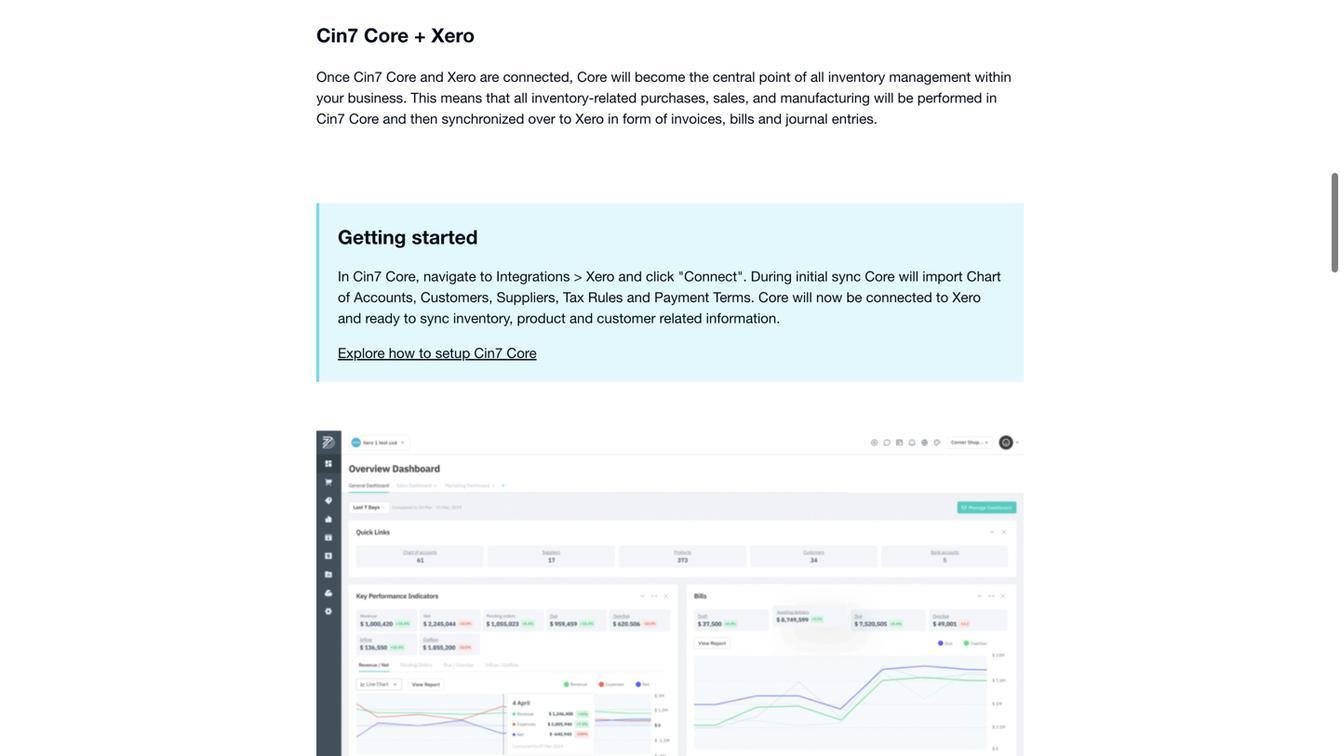 Task type: vqa. For each thing, say whether or not it's contained in the screenshot.
multiple to the left
no



Task type: describe. For each thing, give the bounding box(es) containing it.
core,
[[386, 268, 420, 284]]

inventory,
[[453, 310, 513, 326]]

0 horizontal spatial all
[[514, 89, 528, 106]]

cin7 up once
[[317, 23, 359, 46]]

cin7 up business.
[[354, 68, 383, 85]]

product
[[517, 310, 566, 326]]

0 horizontal spatial in
[[608, 110, 619, 126]]

to right "how"
[[419, 345, 432, 361]]

will down initial on the right of the page
[[793, 289, 813, 305]]

within
[[975, 68, 1012, 85]]

that
[[486, 89, 510, 106]]

ready
[[365, 310, 400, 326]]

explore how to setup cin7 core link
[[338, 342, 1006, 363]]

chart
[[967, 268, 1002, 284]]

1 horizontal spatial all
[[811, 68, 825, 85]]

"connect".
[[679, 268, 747, 284]]

cin7 down your at the top
[[317, 110, 345, 126]]

getting started
[[338, 225, 478, 248]]

started
[[412, 225, 478, 248]]

and right bills on the right top
[[759, 110, 782, 126]]

once cin7 core and xero are connected, core will become the central point of all inventory management within your business. this means that all inventory-related purchases, sales, and manufacturing will be performed in cin7 core and then synchronized over to xero in form of invoices, bills and journal entries.
[[317, 68, 1012, 126]]

and up customer at the top left of the page
[[627, 289, 651, 305]]

over
[[528, 110, 556, 126]]

the
[[690, 68, 709, 85]]

business.
[[348, 89, 407, 106]]

of inside in cin7 core, navigate to integrations > xero and click "connect". during initial sync core will import chart of accounts, customers, suppliers, tax rules and payment terms. core will now be connected to xero and ready to sync inventory, product and customer related information.
[[338, 289, 350, 305]]

how
[[389, 345, 415, 361]]

navigate
[[424, 268, 476, 284]]

become
[[635, 68, 686, 85]]

core down business.
[[349, 110, 379, 126]]

0 vertical spatial in
[[987, 89, 997, 106]]

1 horizontal spatial sync
[[832, 268, 861, 284]]

suppliers,
[[497, 289, 559, 305]]

and down tax
[[570, 310, 593, 326]]

accounts,
[[354, 289, 417, 305]]

connected
[[866, 289, 933, 305]]

and up "this"
[[420, 68, 444, 85]]

and down point
[[753, 89, 777, 106]]

0 vertical spatial of
[[795, 68, 807, 85]]

payment
[[655, 289, 710, 305]]

in
[[338, 268, 349, 284]]

this
[[411, 89, 437, 106]]

connected,
[[503, 68, 573, 85]]

performed
[[918, 89, 983, 106]]

will down "inventory"
[[874, 89, 894, 106]]

to up customers,
[[480, 268, 493, 284]]

xero up rules at the top left of the page
[[586, 268, 615, 284]]

to inside once cin7 core and xero are connected, core will become the central point of all inventory management within your business. this means that all inventory-related purchases, sales, and manufacturing will be performed in cin7 core and then synchronized over to xero in form of invoices, bills and journal entries.
[[559, 110, 572, 126]]

to right ready
[[404, 310, 416, 326]]

manufacturing
[[781, 89, 870, 106]]

terms.
[[714, 289, 755, 305]]

core up inventory-
[[577, 68, 607, 85]]

be inside in cin7 core, navigate to integrations > xero and click "connect". during initial sync core will import chart of accounts, customers, suppliers, tax rules and payment terms. core will now be connected to xero and ready to sync inventory, product and customer related information.
[[847, 289, 863, 305]]

explore how to setup cin7 core
[[338, 345, 537, 361]]

xero down inventory-
[[576, 110, 604, 126]]

inventory-
[[532, 89, 594, 106]]



Task type: locate. For each thing, give the bounding box(es) containing it.
then
[[410, 110, 438, 126]]

getting
[[338, 225, 406, 248]]

related
[[594, 89, 637, 106], [660, 310, 703, 326]]

and left ready
[[338, 310, 362, 326]]

to down inventory-
[[559, 110, 572, 126]]

of down in
[[338, 289, 350, 305]]

of right point
[[795, 68, 807, 85]]

import
[[923, 268, 963, 284]]

all up manufacturing
[[811, 68, 825, 85]]

sync
[[832, 268, 861, 284], [420, 310, 449, 326]]

inventory
[[828, 68, 886, 85]]

journal
[[786, 110, 828, 126]]

customer
[[597, 310, 656, 326]]

+
[[414, 23, 426, 46]]

cin7 right in
[[353, 268, 382, 284]]

xero down chart at the top
[[953, 289, 981, 305]]

and left click at top
[[619, 268, 642, 284]]

information.
[[706, 310, 781, 326]]

customers,
[[421, 289, 493, 305]]

rules
[[588, 289, 623, 305]]

core down the during
[[759, 289, 789, 305]]

cin7 core + xero
[[317, 23, 475, 46]]

1 vertical spatial related
[[660, 310, 703, 326]]

means
[[441, 89, 482, 106]]

0 horizontal spatial of
[[338, 289, 350, 305]]

point
[[759, 68, 791, 85]]

1 horizontal spatial in
[[987, 89, 997, 106]]

screenshot 1 for app cin7 core image
[[317, 419, 1024, 757]]

are
[[480, 68, 499, 85]]

now
[[817, 289, 843, 305]]

and down business.
[[383, 110, 407, 126]]

2 vertical spatial of
[[338, 289, 350, 305]]

in
[[987, 89, 997, 106], [608, 110, 619, 126]]

will
[[611, 68, 631, 85], [874, 89, 894, 106], [899, 268, 919, 284], [793, 289, 813, 305]]

of
[[795, 68, 807, 85], [655, 110, 668, 126], [338, 289, 350, 305]]

cin7
[[317, 23, 359, 46], [354, 68, 383, 85], [317, 110, 345, 126], [353, 268, 382, 284], [474, 345, 503, 361]]

core up 'connected'
[[865, 268, 895, 284]]

of right form
[[655, 110, 668, 126]]

be right now at the right top of page
[[847, 289, 863, 305]]

sync up now at the right top of page
[[832, 268, 861, 284]]

cin7 down "inventory,"
[[474, 345, 503, 361]]

1 vertical spatial be
[[847, 289, 863, 305]]

and
[[420, 68, 444, 85], [753, 89, 777, 106], [383, 110, 407, 126], [759, 110, 782, 126], [619, 268, 642, 284], [627, 289, 651, 305], [338, 310, 362, 326], [570, 310, 593, 326]]

all
[[811, 68, 825, 85], [514, 89, 528, 106]]

1 vertical spatial in
[[608, 110, 619, 126]]

related inside once cin7 core and xero are connected, core will become the central point of all inventory management within your business. this means that all inventory-related purchases, sales, and manufacturing will be performed in cin7 core and then synchronized over to xero in form of invoices, bills and journal entries.
[[594, 89, 637, 106]]

core
[[364, 23, 409, 46], [386, 68, 416, 85], [577, 68, 607, 85], [349, 110, 379, 126], [865, 268, 895, 284], [759, 289, 789, 305], [507, 345, 537, 361]]

explore
[[338, 345, 385, 361]]

1 vertical spatial all
[[514, 89, 528, 106]]

0 vertical spatial sync
[[832, 268, 861, 284]]

entries.
[[832, 110, 878, 126]]

once
[[317, 68, 350, 85]]

in left form
[[608, 110, 619, 126]]

be
[[898, 89, 914, 106], [847, 289, 863, 305]]

bills
[[730, 110, 755, 126]]

related up form
[[594, 89, 637, 106]]

be down management
[[898, 89, 914, 106]]

1 horizontal spatial of
[[655, 110, 668, 126]]

xero up means
[[448, 68, 476, 85]]

1 vertical spatial sync
[[420, 310, 449, 326]]

will up 'connected'
[[899, 268, 919, 284]]

integrations
[[497, 268, 570, 284]]

management
[[890, 68, 971, 85]]

core down product
[[507, 345, 537, 361]]

0 horizontal spatial related
[[594, 89, 637, 106]]

2 horizontal spatial of
[[795, 68, 807, 85]]

sales,
[[713, 89, 749, 106]]

1 horizontal spatial be
[[898, 89, 914, 106]]

setup
[[435, 345, 470, 361]]

initial
[[796, 268, 828, 284]]

be inside once cin7 core and xero are connected, core will become the central point of all inventory management within your business. this means that all inventory-related purchases, sales, and manufacturing will be performed in cin7 core and then synchronized over to xero in form of invoices, bills and journal entries.
[[898, 89, 914, 106]]

purchases,
[[641, 89, 710, 106]]

1 horizontal spatial related
[[660, 310, 703, 326]]

in down the 'within'
[[987, 89, 997, 106]]

click
[[646, 268, 675, 284]]

core up "this"
[[386, 68, 416, 85]]

core left the + on the left
[[364, 23, 409, 46]]

xero right the + on the left
[[432, 23, 475, 46]]

>
[[574, 268, 583, 284]]

1 vertical spatial of
[[655, 110, 668, 126]]

during
[[751, 268, 792, 284]]

cin7 inside in cin7 core, navigate to integrations > xero and click "connect". during initial sync core will import chart of accounts, customers, suppliers, tax rules and payment terms. core will now be connected to xero and ready to sync inventory, product and customer related information.
[[353, 268, 382, 284]]

all right the that
[[514, 89, 528, 106]]

0 horizontal spatial be
[[847, 289, 863, 305]]

0 vertical spatial be
[[898, 89, 914, 106]]

tax
[[563, 289, 585, 305]]

form
[[623, 110, 652, 126]]

0 vertical spatial related
[[594, 89, 637, 106]]

to
[[559, 110, 572, 126], [480, 268, 493, 284], [937, 289, 949, 305], [404, 310, 416, 326], [419, 345, 432, 361]]

xero
[[432, 23, 475, 46], [448, 68, 476, 85], [576, 110, 604, 126], [586, 268, 615, 284], [953, 289, 981, 305]]

to down import at the right top of the page
[[937, 289, 949, 305]]

related down 'payment'
[[660, 310, 703, 326]]

will left become
[[611, 68, 631, 85]]

sync down customers,
[[420, 310, 449, 326]]

invoices,
[[671, 110, 726, 126]]

central
[[713, 68, 756, 85]]

related inside in cin7 core, navigate to integrations > xero and click "connect". during initial sync core will import chart of accounts, customers, suppliers, tax rules and payment terms. core will now be connected to xero and ready to sync inventory, product and customer related information.
[[660, 310, 703, 326]]

0 horizontal spatial sync
[[420, 310, 449, 326]]

in cin7 core, navigate to integrations > xero and click "connect". during initial sync core will import chart of accounts, customers, suppliers, tax rules and payment terms. core will now be connected to xero and ready to sync inventory, product and customer related information.
[[338, 268, 1002, 326]]

synchronized
[[442, 110, 525, 126]]

0 vertical spatial all
[[811, 68, 825, 85]]

your
[[317, 89, 344, 106]]



